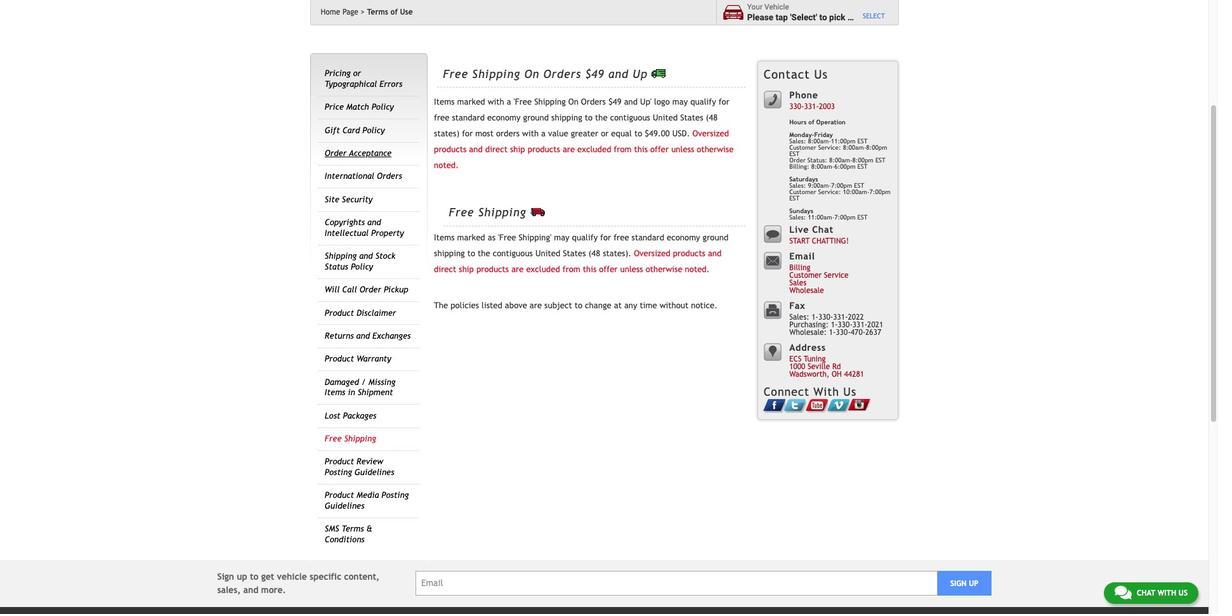 Task type: describe. For each thing, give the bounding box(es) containing it.
sms terms & conditions
[[325, 524, 372, 544]]

oh
[[832, 370, 842, 379]]

page
[[343, 8, 358, 16]]

sales
[[790, 279, 807, 288]]

as
[[488, 233, 496, 242]]

product for product review posting guidelines
[[325, 457, 354, 467]]

address ecs tuning 1000 seville rd wadsworth, oh 44281
[[790, 342, 864, 379]]

copyrights and intellectual property
[[325, 218, 404, 238]]

0 vertical spatial terms
[[367, 8, 388, 16]]

330- left 2637 in the right of the page
[[838, 321, 853, 330]]

policies
[[451, 301, 479, 310]]

contact
[[764, 67, 810, 81]]

missing
[[368, 377, 396, 387]]

site security
[[325, 195, 373, 204]]

excluded for free shipping on orders $49 and up
[[578, 145, 611, 154]]

to inside items marked as 'free shipping' may qualify for free standard economy ground shipping to the contiguous united states (48 states).
[[467, 249, 475, 258]]

1 vertical spatial for
[[462, 129, 473, 138]]

noted. for free shipping
[[685, 264, 710, 274]]

1 horizontal spatial with
[[522, 129, 539, 138]]

3 sales: from the top
[[790, 214, 806, 221]]

order inside hours of operation monday-friday sales: 8:00am-11:00pm est customer service: 8:00am-8:00pm est order status: 8:00am-8:00pm est billing: 8:00am-6:00pm est saturdays sales: 9:00am-7:00pm est customer service: 10:00am-7:00pm est sundays sales: 11:00am-7:00pm est
[[790, 157, 806, 164]]

2 vertical spatial orders
[[377, 172, 402, 181]]

equal
[[611, 129, 632, 138]]

2 vertical spatial free
[[325, 434, 342, 444]]

status:
[[808, 157, 827, 164]]

and inside shipping and stock status policy
[[359, 251, 373, 261]]

customer inside email billing customer service sales wholesale
[[790, 271, 822, 280]]

start
[[790, 237, 810, 246]]

2637
[[866, 328, 882, 337]]

1 horizontal spatial chat
[[1137, 589, 1156, 598]]

product media posting guidelines link
[[325, 491, 409, 511]]

free inside items marked with a 'free shipping on orders $49 and up' logo may qualify for free standard economy ground shipping to the contiguous united states (48 states) for most orders with a value greater or equal to $49.00 usd.
[[434, 113, 450, 123]]

0 horizontal spatial us
[[814, 67, 828, 81]]

oversized products and direct ship products are excluded from this offer unless otherwise noted. for free shipping on orders $49 and up
[[434, 129, 734, 170]]

greater
[[571, 129, 598, 138]]

up
[[633, 67, 648, 80]]

shipping'
[[519, 233, 552, 242]]

and down most
[[469, 145, 483, 154]]

without
[[660, 301, 689, 310]]

qualify inside items marked with a 'free shipping on orders $49 and up' logo may qualify for free standard economy ground shipping to the contiguous united states (48 states) for most orders with a value greater or equal to $49.00 usd.
[[690, 97, 716, 107]]

otherwise for free shipping on orders $49 and up
[[697, 145, 734, 154]]

unless for free shipping
[[620, 264, 643, 274]]

status
[[325, 262, 348, 271]]

0 horizontal spatial with
[[488, 97, 504, 107]]

and down product disclaimer "link"
[[356, 331, 370, 341]]

ship for free shipping on orders $49 and up
[[510, 145, 525, 154]]

8:00am- down 11:00pm
[[829, 157, 853, 164]]

noted. for free shipping on orders $49 and up
[[434, 161, 459, 170]]

billing
[[790, 264, 811, 272]]

specific
[[310, 571, 341, 582]]

and up the notice.
[[708, 249, 722, 258]]

shipping inside items marked with a 'free shipping on orders $49 and up' logo may qualify for free standard economy ground shipping to the contiguous united states (48 states) for most orders with a value greater or equal to $49.00 usd.
[[551, 113, 582, 123]]

2 service: from the top
[[818, 188, 841, 195]]

2 vertical spatial a
[[541, 129, 546, 138]]

to up greater on the left top
[[585, 113, 593, 123]]

shipping inside shipping and stock status policy
[[325, 251, 357, 261]]

shipping down packages
[[344, 434, 376, 444]]

united inside items marked as 'free shipping' may qualify for free standard economy ground shipping to the contiguous united states (48 states).
[[535, 249, 560, 258]]

errors
[[380, 79, 402, 89]]

or inside items marked with a 'free shipping on orders $49 and up' logo may qualify for free standard economy ground shipping to the contiguous united states (48 states) for most orders with a value greater or equal to $49.00 usd.
[[601, 129, 609, 138]]

more.
[[261, 585, 286, 595]]

returns and exchanges link
[[325, 331, 411, 341]]

1 vertical spatial a
[[507, 97, 511, 107]]

start chatting! link
[[790, 237, 849, 246]]

1 horizontal spatial order
[[360, 285, 381, 294]]

product warranty link
[[325, 354, 391, 364]]

damaged / missing items in shipment link
[[325, 377, 396, 397]]

$49.00
[[645, 129, 670, 138]]

vehicle
[[765, 3, 789, 12]]

chat with us link
[[1104, 583, 1199, 604]]

gift
[[325, 125, 340, 135]]

2022
[[848, 313, 864, 322]]

review
[[357, 457, 383, 467]]

chat with us
[[1137, 589, 1188, 598]]

1 horizontal spatial are
[[530, 301, 542, 310]]

home page
[[321, 8, 358, 16]]

marked for free shipping
[[457, 233, 485, 242]]

to left change
[[575, 301, 583, 310]]

policy for price match policy
[[372, 102, 394, 112]]

at
[[614, 301, 622, 310]]

oversized for free shipping
[[634, 249, 671, 258]]

connect
[[764, 385, 810, 398]]

free shipping eligible image
[[530, 207, 545, 216]]

states inside items marked as 'free shipping' may qualify for free standard economy ground shipping to the contiguous united states (48 states).
[[563, 249, 586, 258]]

orders inside items marked with a 'free shipping on orders $49 and up' logo may qualify for free standard economy ground shipping to the contiguous united states (48 states) for most orders with a value greater or equal to $49.00 usd.
[[581, 97, 606, 107]]

your vehicle please tap 'select' to pick a vehicle
[[747, 3, 882, 22]]

call
[[342, 285, 357, 294]]

the inside items marked as 'free shipping' may qualify for free standard economy ground shipping to the contiguous united states (48 states).
[[478, 249, 490, 258]]

7:00pm right 9:00am-
[[870, 188, 891, 195]]

Email email field
[[416, 571, 938, 596]]

typographical
[[325, 79, 377, 89]]

contact us
[[764, 67, 828, 81]]

1 horizontal spatial free shipping
[[449, 205, 530, 219]]

pick
[[829, 12, 846, 22]]

'select'
[[790, 12, 817, 22]]

posting for product review posting guidelines
[[325, 468, 352, 477]]

0 vertical spatial 8:00pm
[[866, 144, 887, 151]]

1- right wholesale:
[[829, 328, 836, 337]]

warranty
[[357, 354, 391, 364]]

7:00pm down 10:00am-
[[835, 214, 856, 221]]

states inside items marked with a 'free shipping on orders $49 and up' logo may qualify for free standard economy ground shipping to the contiguous united states (48 states) for most orders with a value greater or equal to $49.00 usd.
[[680, 113, 703, 123]]

pricing
[[325, 69, 351, 78]]

and left up
[[609, 67, 629, 80]]

product for product disclaimer
[[325, 308, 354, 318]]

product warranty
[[325, 354, 391, 364]]

1- left 2022
[[831, 321, 838, 330]]

1 vertical spatial 8:00pm
[[853, 157, 874, 164]]

card
[[342, 125, 360, 135]]

otherwise for free shipping
[[646, 264, 683, 274]]

11:00pm
[[831, 138, 856, 145]]

shipping up as
[[478, 205, 526, 219]]

6:00pm
[[835, 163, 856, 170]]

330- inside phone 330-331-2003
[[790, 102, 804, 111]]

products down as
[[477, 264, 509, 274]]

1000
[[790, 363, 805, 371]]

shipping inside items marked with a 'free shipping on orders $49 and up' logo may qualify for free standard economy ground shipping to the contiguous united states (48 states) for most orders with a value greater or equal to $49.00 usd.
[[534, 97, 566, 107]]

2 horizontal spatial 331-
[[853, 321, 867, 330]]

free for items marked as 'free shipping' may qualify for free standard economy ground shipping to the contiguous united states (48 states).
[[449, 205, 474, 219]]

ground inside items marked as 'free shipping' may qualify for free standard economy ground shipping to the contiguous united states (48 states).
[[703, 233, 729, 242]]

1- up wholesale:
[[812, 313, 819, 322]]

copyrights and intellectual property link
[[325, 218, 404, 238]]

sundays
[[790, 207, 813, 214]]

international
[[325, 172, 374, 181]]

phone
[[790, 89, 818, 100]]

direct for free shipping on orders $49 and up
[[485, 145, 508, 154]]

2 vertical spatial with
[[1158, 589, 1177, 598]]

seville
[[808, 363, 830, 371]]

shipping and stock status policy link
[[325, 251, 396, 271]]

any
[[624, 301, 637, 310]]

with
[[814, 385, 840, 398]]

wholesale link
[[790, 286, 824, 295]]

saturdays
[[790, 176, 818, 183]]

to inside your vehicle please tap 'select' to pick a vehicle
[[820, 12, 827, 22]]

exchanges
[[372, 331, 411, 341]]

8:00am- up 6:00pm
[[843, 144, 866, 151]]

sales: inside "fax sales: 1-330-331-2022 purchasing: 1-330-331-2021 wholesale: 1-330-470-2637"
[[790, 313, 809, 322]]

friday
[[814, 131, 833, 138]]

(48 inside items marked as 'free shipping' may qualify for free standard economy ground shipping to the contiguous united states (48 states).
[[589, 249, 600, 258]]

value
[[548, 129, 568, 138]]

policy inside shipping and stock status policy
[[351, 262, 373, 271]]

pricing or typographical errors
[[325, 69, 402, 89]]

property
[[371, 228, 404, 238]]

0 horizontal spatial $49
[[585, 67, 604, 80]]

gift card policy
[[325, 125, 385, 135]]

may inside items marked as 'free shipping' may qualify for free standard economy ground shipping to the contiguous united states (48 states).
[[554, 233, 570, 242]]

free for items marked with a 'free shipping on orders $49 and up' logo may qualify for free standard economy ground shipping to the contiguous united states (48 states) for most orders with a value greater or equal to $49.00 usd.
[[443, 67, 468, 80]]

44281
[[844, 370, 864, 379]]

qualify inside items marked as 'free shipping' may qualify for free standard economy ground shipping to the contiguous united states (48 states).
[[572, 233, 598, 242]]

vehicle inside your vehicle please tap 'select' to pick a vehicle
[[855, 12, 882, 22]]

wadsworth,
[[790, 370, 830, 379]]

are for free shipping
[[512, 264, 524, 274]]

will
[[325, 285, 340, 294]]

product media posting guidelines
[[325, 491, 409, 511]]

guidelines for media
[[325, 501, 365, 511]]

listed
[[482, 301, 502, 310]]

pickup
[[384, 285, 408, 294]]

content,
[[344, 571, 380, 582]]

2003
[[819, 102, 835, 111]]

product for product media posting guidelines
[[325, 491, 354, 500]]

of for hours
[[809, 119, 814, 126]]

comments image
[[1115, 585, 1132, 600]]

economy inside items marked with a 'free shipping on orders $49 and up' logo may qualify for free standard economy ground shipping to the contiguous united states (48 states) for most orders with a value greater or equal to $49.00 usd.
[[487, 113, 521, 123]]

get
[[261, 571, 274, 582]]



Task type: locate. For each thing, give the bounding box(es) containing it.
0 vertical spatial orders
[[544, 67, 581, 80]]

standard
[[452, 113, 485, 123], [632, 233, 664, 242]]

intellectual
[[325, 228, 369, 238]]

0 vertical spatial 'free
[[514, 97, 532, 107]]

terms of use
[[367, 8, 413, 16]]

or left equal
[[601, 129, 609, 138]]

acceptance
[[349, 149, 392, 158]]

us
[[814, 67, 828, 81], [844, 385, 857, 398], [1179, 589, 1188, 598]]

direct for free shipping
[[434, 264, 456, 274]]

the inside items marked with a 'free shipping on orders $49 and up' logo may qualify for free standard economy ground shipping to the contiguous united states (48 states) for most orders with a value greater or equal to $49.00 usd.
[[595, 113, 608, 123]]

0 vertical spatial on
[[524, 67, 540, 80]]

orders
[[544, 67, 581, 80], [581, 97, 606, 107], [377, 172, 402, 181]]

your
[[747, 3, 763, 12]]

product inside product media posting guidelines
[[325, 491, 354, 500]]

free inside items marked as 'free shipping' may qualify for free standard economy ground shipping to the contiguous united states (48 states).
[[614, 233, 629, 242]]

of right hours
[[809, 119, 814, 126]]

10:00am-
[[843, 188, 870, 195]]

0 vertical spatial items
[[434, 97, 455, 107]]

1 horizontal spatial qualify
[[690, 97, 716, 107]]

direct up the
[[434, 264, 456, 274]]

1 vertical spatial this
[[583, 264, 597, 274]]

security
[[342, 195, 373, 204]]

0 horizontal spatial standard
[[452, 113, 485, 123]]

sign for sign up
[[951, 579, 967, 588]]

2 sales: from the top
[[790, 182, 806, 189]]

0 vertical spatial $49
[[585, 67, 604, 80]]

0 vertical spatial oversized products and direct ship products are excluded from this offer unless otherwise noted.
[[434, 129, 734, 170]]

free
[[443, 67, 468, 80], [449, 205, 474, 219], [325, 434, 342, 444]]

or
[[353, 69, 361, 78], [601, 129, 609, 138]]

from for free shipping
[[563, 264, 580, 274]]

tap
[[776, 12, 788, 22]]

$49 left up'
[[608, 97, 622, 107]]

this for free shipping
[[583, 264, 597, 274]]

7:00pm down 6:00pm
[[831, 182, 852, 189]]

0 vertical spatial noted.
[[434, 161, 459, 170]]

contiguous up equal
[[610, 113, 650, 123]]

330- down 2022
[[836, 328, 851, 337]]

free shipping image
[[652, 69, 666, 78]]

guidelines down the media
[[325, 501, 365, 511]]

1 vertical spatial offer
[[599, 264, 618, 274]]

1 horizontal spatial 331-
[[833, 313, 848, 322]]

items inside items marked as 'free shipping' may qualify for free standard economy ground shipping to the contiguous united states (48 states).
[[434, 233, 455, 242]]

0 vertical spatial oversized
[[693, 129, 729, 138]]

unless down states). on the top
[[620, 264, 643, 274]]

1 horizontal spatial on
[[568, 97, 579, 107]]

free shipping on orders $49 and up
[[443, 67, 652, 80]]

3 product from the top
[[325, 457, 354, 467]]

marked for free shipping on orders $49 and up
[[457, 97, 485, 107]]

and inside copyrights and intellectual property
[[367, 218, 381, 227]]

product down returns
[[325, 354, 354, 364]]

8:00am-
[[808, 138, 831, 145], [843, 144, 866, 151], [829, 157, 853, 164], [811, 163, 835, 170]]

orders up items marked with a 'free shipping on orders $49 and up' logo may qualify for free standard economy ground shipping to the contiguous united states (48 states) for most orders with a value greater or equal to $49.00 usd.
[[544, 67, 581, 80]]

0 vertical spatial policy
[[372, 102, 394, 112]]

0 vertical spatial ground
[[523, 113, 549, 123]]

for inside items marked as 'free shipping' may qualify for free standard economy ground shipping to the contiguous united states (48 states).
[[600, 233, 611, 242]]

service
[[824, 271, 849, 280]]

for right logo
[[719, 97, 730, 107]]

guidelines for review
[[355, 468, 394, 477]]

0 horizontal spatial economy
[[487, 113, 521, 123]]

guidelines inside product media posting guidelines
[[325, 501, 365, 511]]

will call order pickup link
[[325, 285, 408, 294]]

0 horizontal spatial terms
[[342, 524, 364, 534]]

lost
[[325, 411, 340, 420]]

operation
[[816, 119, 846, 126]]

phone 330-331-2003
[[790, 89, 835, 111]]

0 vertical spatial marked
[[457, 97, 485, 107]]

to up policies
[[467, 249, 475, 258]]

4 sales: from the top
[[790, 313, 809, 322]]

noted.
[[434, 161, 459, 170], [685, 264, 710, 274]]

1 vertical spatial (48
[[589, 249, 600, 258]]

states left states). on the top
[[563, 249, 586, 258]]

0 horizontal spatial shipping
[[434, 249, 465, 258]]

email
[[790, 251, 815, 261]]

1 vertical spatial may
[[554, 233, 570, 242]]

$49 left up
[[585, 67, 604, 80]]

oversized products and direct ship products are excluded from this offer unless otherwise noted. for free shipping
[[434, 249, 722, 274]]

1 vertical spatial chat
[[1137, 589, 1156, 598]]

1 vertical spatial from
[[563, 264, 580, 274]]

copyrights
[[325, 218, 365, 227]]

and inside sign up to get vehicle specific content, sales, and more.
[[243, 585, 259, 595]]

2 oversized products and direct ship products are excluded from this offer unless otherwise noted. from the top
[[434, 249, 722, 274]]

offer down $49.00
[[650, 145, 669, 154]]

(48 inside items marked with a 'free shipping on orders $49 and up' logo may qualify for free standard economy ground shipping to the contiguous united states (48 states) for most orders with a value greater or equal to $49.00 usd.
[[706, 113, 718, 123]]

product up returns
[[325, 308, 354, 318]]

sales: up the live
[[790, 214, 806, 221]]

offer down states). on the top
[[599, 264, 618, 274]]

0 vertical spatial (48
[[706, 113, 718, 123]]

0 vertical spatial economy
[[487, 113, 521, 123]]

2 horizontal spatial us
[[1179, 589, 1188, 598]]

1 horizontal spatial united
[[653, 113, 678, 123]]

sales: down hours
[[790, 138, 806, 145]]

1 horizontal spatial oversized
[[693, 129, 729, 138]]

media
[[357, 491, 379, 500]]

chat down 11:00am-
[[812, 224, 834, 235]]

order acceptance
[[325, 149, 392, 158]]

marked
[[457, 97, 485, 107], [457, 233, 485, 242]]

for up states). on the top
[[600, 233, 611, 242]]

1 product from the top
[[325, 308, 354, 318]]

'free right as
[[498, 233, 516, 242]]

policy
[[372, 102, 394, 112], [363, 125, 385, 135], [351, 262, 373, 271]]

sign for sign up to get vehicle specific content, sales, and more.
[[217, 571, 234, 582]]

live
[[790, 224, 809, 235]]

free shipping up as
[[449, 205, 530, 219]]

excluded for free shipping
[[526, 264, 560, 274]]

hours
[[790, 119, 807, 126]]

1 oversized products and direct ship products are excluded from this offer unless otherwise noted. from the top
[[434, 129, 734, 170]]

us down 44281
[[844, 385, 857, 398]]

international orders link
[[325, 172, 402, 181]]

may inside items marked with a 'free shipping on orders $49 and up' logo may qualify for free standard economy ground shipping to the contiguous united states (48 states) for most orders with a value greater or equal to $49.00 usd.
[[672, 97, 688, 107]]

product left the media
[[325, 491, 354, 500]]

1 horizontal spatial or
[[601, 129, 609, 138]]

1 horizontal spatial up
[[969, 579, 979, 588]]

of inside hours of operation monday-friday sales: 8:00am-11:00pm est customer service: 8:00am-8:00pm est order status: 8:00am-8:00pm est billing: 8:00am-6:00pm est saturdays sales: 9:00am-7:00pm est customer service: 10:00am-7:00pm est sundays sales: 11:00am-7:00pm est
[[809, 119, 814, 126]]

0 horizontal spatial free shipping
[[325, 434, 376, 444]]

1 vertical spatial unless
[[620, 264, 643, 274]]

marked inside items marked with a 'free shipping on orders $49 and up' logo may qualify for free standard economy ground shipping to the contiguous united states (48 states) for most orders with a value greater or equal to $49.00 usd.
[[457, 97, 485, 107]]

us for connect
[[844, 385, 857, 398]]

noted. down states)
[[434, 161, 459, 170]]

2 vertical spatial us
[[1179, 589, 1188, 598]]

may right shipping'
[[554, 233, 570, 242]]

damaged
[[325, 377, 359, 387]]

most
[[475, 129, 494, 138]]

email billing customer service sales wholesale
[[790, 251, 849, 295]]

1 vertical spatial states
[[563, 249, 586, 258]]

0 vertical spatial posting
[[325, 468, 352, 477]]

1 sales: from the top
[[790, 138, 806, 145]]

8:00pm
[[866, 144, 887, 151], [853, 157, 874, 164]]

from for free shipping on orders $49 and up
[[614, 145, 632, 154]]

policy for gift card policy
[[363, 125, 385, 135]]

0 vertical spatial from
[[614, 145, 632, 154]]

0 horizontal spatial a
[[507, 97, 511, 107]]

site security link
[[325, 195, 373, 204]]

331- inside phone 330-331-2003
[[804, 102, 819, 111]]

for
[[719, 97, 730, 107], [462, 129, 473, 138], [600, 233, 611, 242]]

8:00am- up 9:00am-
[[811, 163, 835, 170]]

usd.
[[672, 129, 690, 138]]

1 vertical spatial of
[[809, 119, 814, 126]]

0 vertical spatial otherwise
[[697, 145, 734, 154]]

1 vertical spatial free
[[614, 233, 629, 242]]

shipping
[[551, 113, 582, 123], [434, 249, 465, 258]]

0 horizontal spatial oversized
[[634, 249, 671, 258]]

0 horizontal spatial the
[[478, 249, 490, 258]]

8:00pm right 11:00pm
[[866, 144, 887, 151]]

excluded down shipping'
[[526, 264, 560, 274]]

on inside items marked with a 'free shipping on orders $49 and up' logo may qualify for free standard economy ground shipping to the contiguous united states (48 states) for most orders with a value greater or equal to $49.00 usd.
[[568, 97, 579, 107]]

shipping up orders
[[472, 67, 520, 80]]

0 vertical spatial free
[[434, 113, 450, 123]]

1 vertical spatial are
[[512, 264, 524, 274]]

ship for free shipping
[[459, 264, 474, 274]]

0 horizontal spatial vehicle
[[277, 571, 307, 582]]

free shipping down the "lost packages" link
[[325, 434, 376, 444]]

may right logo
[[672, 97, 688, 107]]

united inside items marked with a 'free shipping on orders $49 and up' logo may qualify for free standard economy ground shipping to the contiguous united states (48 states) for most orders with a value greater or equal to $49.00 usd.
[[653, 113, 678, 123]]

items for free shipping
[[434, 233, 455, 242]]

a left value
[[541, 129, 546, 138]]

products up the notice.
[[673, 249, 706, 258]]

unless down "usd."
[[671, 145, 694, 154]]

terms up conditions
[[342, 524, 364, 534]]

billing:
[[790, 163, 809, 170]]

0 horizontal spatial are
[[512, 264, 524, 274]]

0 horizontal spatial ground
[[523, 113, 549, 123]]

customer service link
[[790, 271, 849, 280]]

orders
[[496, 129, 520, 138]]

up for sign up
[[969, 579, 979, 588]]

contiguous inside items marked with a 'free shipping on orders $49 and up' logo may qualify for free standard economy ground shipping to the contiguous united states (48 states) for most orders with a value greater or equal to $49.00 usd.
[[610, 113, 650, 123]]

1 vertical spatial customer
[[790, 188, 816, 195]]

1 vertical spatial standard
[[632, 233, 664, 242]]

from down equal
[[614, 145, 632, 154]]

qualify right logo
[[690, 97, 716, 107]]

1 marked from the top
[[457, 97, 485, 107]]

8:00am- up status: on the top right of page
[[808, 138, 831, 145]]

terms
[[367, 8, 388, 16], [342, 524, 364, 534]]

may
[[672, 97, 688, 107], [554, 233, 570, 242]]

contiguous inside items marked as 'free shipping' may qualify for free standard economy ground shipping to the contiguous united states (48 states).
[[493, 249, 533, 258]]

with up most
[[488, 97, 504, 107]]

'free inside items marked with a 'free shipping on orders $49 and up' logo may qualify for free standard economy ground shipping to the contiguous united states (48 states) for most orders with a value greater or equal to $49.00 usd.
[[514, 97, 532, 107]]

0 horizontal spatial united
[[535, 249, 560, 258]]

to right equal
[[634, 129, 642, 138]]

order down gift
[[325, 149, 347, 158]]

are up above
[[512, 264, 524, 274]]

site
[[325, 195, 339, 204]]

from
[[614, 145, 632, 154], [563, 264, 580, 274]]

0 vertical spatial us
[[814, 67, 828, 81]]

products down states)
[[434, 145, 467, 154]]

0 vertical spatial or
[[353, 69, 361, 78]]

1 horizontal spatial us
[[844, 385, 857, 398]]

2 vertical spatial items
[[325, 388, 345, 397]]

guidelines inside product review posting guidelines
[[355, 468, 394, 477]]

and inside items marked with a 'free shipping on orders $49 and up' logo may qualify for free standard economy ground shipping to the contiguous united states (48 states) for most orders with a value greater or equal to $49.00 usd.
[[624, 97, 638, 107]]

shipping and stock status policy
[[325, 251, 396, 271]]

policy down errors
[[372, 102, 394, 112]]

above
[[505, 301, 527, 310]]

0 horizontal spatial excluded
[[526, 264, 560, 274]]

$49 inside items marked with a 'free shipping on orders $49 and up' logo may qualify for free standard economy ground shipping to the contiguous united states (48 states) for most orders with a value greater or equal to $49.00 usd.
[[608, 97, 622, 107]]

the down as
[[478, 249, 490, 258]]

please
[[747, 12, 774, 22]]

1 vertical spatial $49
[[608, 97, 622, 107]]

4 product from the top
[[325, 491, 354, 500]]

1 vertical spatial otherwise
[[646, 264, 683, 274]]

product review posting guidelines
[[325, 457, 394, 477]]

items for free shipping on orders $49 and up
[[434, 97, 455, 107]]

product for product warranty
[[325, 354, 354, 364]]

1 horizontal spatial excluded
[[578, 145, 611, 154]]

2 customer from the top
[[790, 188, 816, 195]]

stock
[[375, 251, 396, 261]]

this down $49.00
[[634, 145, 648, 154]]

sign inside sign up to get vehicle specific content, sales, and more.
[[217, 571, 234, 582]]

1 horizontal spatial ship
[[510, 145, 525, 154]]

product inside product review posting guidelines
[[325, 457, 354, 467]]

or up 'typographical'
[[353, 69, 361, 78]]

1 vertical spatial vehicle
[[277, 571, 307, 582]]

offer
[[650, 145, 669, 154], [599, 264, 618, 274]]

us up the phone
[[814, 67, 828, 81]]

chatting!
[[812, 237, 849, 246]]

products down value
[[528, 145, 560, 154]]

pricing or typographical errors link
[[325, 69, 402, 89]]

8:00pm down 11:00pm
[[853, 157, 874, 164]]

with right the comments icon
[[1158, 589, 1177, 598]]

terms inside sms terms & conditions
[[342, 524, 364, 534]]

terms right page
[[367, 8, 388, 16]]

0 vertical spatial shipping
[[551, 113, 582, 123]]

posting inside product media posting guidelines
[[382, 491, 409, 500]]

the
[[595, 113, 608, 123], [478, 249, 490, 258]]

1 vertical spatial 'free
[[498, 233, 516, 242]]

orders down acceptance
[[377, 172, 402, 181]]

unless for free shipping on orders $49 and up
[[671, 145, 694, 154]]

0 horizontal spatial on
[[524, 67, 540, 80]]

0 horizontal spatial posting
[[325, 468, 352, 477]]

1 vertical spatial noted.
[[685, 264, 710, 274]]

standard inside items marked as 'free shipping' may qualify for free standard economy ground shipping to the contiguous united states (48 states).
[[632, 233, 664, 242]]

and right "sales,"
[[243, 585, 259, 595]]

order right call
[[360, 285, 381, 294]]

posting for product media posting guidelines
[[382, 491, 409, 500]]

vehicle inside sign up to get vehicle specific content, sales, and more.
[[277, 571, 307, 582]]

us for chat
[[1179, 589, 1188, 598]]

items up states)
[[434, 97, 455, 107]]

items left as
[[434, 233, 455, 242]]

'free inside items marked as 'free shipping' may qualify for free standard economy ground shipping to the contiguous united states (48 states).
[[498, 233, 516, 242]]

0 vertical spatial standard
[[452, 113, 485, 123]]

order left status: on the top right of page
[[790, 157, 806, 164]]

1 vertical spatial marked
[[457, 233, 485, 242]]

shipping inside items marked as 'free shipping' may qualify for free standard economy ground shipping to the contiguous united states (48 states).
[[434, 249, 465, 258]]

a inside your vehicle please tap 'select' to pick a vehicle
[[848, 12, 852, 22]]

hours of operation monday-friday sales: 8:00am-11:00pm est customer service: 8:00am-8:00pm est order status: 8:00am-8:00pm est billing: 8:00am-6:00pm est saturdays sales: 9:00am-7:00pm est customer service: 10:00am-7:00pm est sundays sales: 11:00am-7:00pm est
[[790, 119, 891, 221]]

1 customer from the top
[[790, 144, 816, 151]]

contiguous down as
[[493, 249, 533, 258]]

united down logo
[[653, 113, 678, 123]]

us right the comments icon
[[1179, 589, 1188, 598]]

sign up to get vehicle specific content, sales, and more.
[[217, 571, 380, 595]]

chat inside live chat start chatting!
[[812, 224, 834, 235]]

1 vertical spatial united
[[535, 249, 560, 258]]

2 horizontal spatial for
[[719, 97, 730, 107]]

returns
[[325, 331, 354, 341]]

items inside damaged / missing items in shipment
[[325, 388, 345, 397]]

1 vertical spatial or
[[601, 129, 609, 138]]

service:
[[818, 144, 841, 151], [818, 188, 841, 195]]

order acceptance link
[[325, 149, 392, 158]]

policy right card
[[363, 125, 385, 135]]

guidelines
[[355, 468, 394, 477], [325, 501, 365, 511]]

0 vertical spatial contiguous
[[610, 113, 650, 123]]

the up greater on the left top
[[595, 113, 608, 123]]

2 marked from the top
[[457, 233, 485, 242]]

order
[[325, 149, 347, 158], [790, 157, 806, 164], [360, 285, 381, 294]]

items down damaged
[[325, 388, 345, 397]]

1 horizontal spatial of
[[809, 119, 814, 126]]

sales: down the fax
[[790, 313, 809, 322]]

and left up'
[[624, 97, 638, 107]]

2 horizontal spatial are
[[563, 145, 575, 154]]

1 horizontal spatial contiguous
[[610, 113, 650, 123]]

or inside pricing or typographical errors
[[353, 69, 361, 78]]

posting
[[325, 468, 352, 477], [382, 491, 409, 500]]

2 product from the top
[[325, 354, 354, 364]]

up inside sign up to get vehicle specific content, sales, and more.
[[237, 571, 247, 582]]

of for terms
[[391, 8, 398, 16]]

up for sign up to get vehicle specific content, sales, and more.
[[237, 571, 247, 582]]

0 vertical spatial for
[[719, 97, 730, 107]]

excluded down greater on the left top
[[578, 145, 611, 154]]

service: left 10:00am-
[[818, 188, 841, 195]]

offer for free shipping
[[599, 264, 618, 274]]

1 horizontal spatial from
[[614, 145, 632, 154]]

returns and exchanges
[[325, 331, 411, 341]]

in
[[348, 388, 355, 397]]

0 horizontal spatial of
[[391, 8, 398, 16]]

sign inside button
[[951, 579, 967, 588]]

monday-
[[790, 131, 814, 138]]

economy inside items marked as 'free shipping' may qualify for free standard economy ground shipping to the contiguous united states (48 states).
[[667, 233, 700, 242]]

oversized right states). on the top
[[634, 249, 671, 258]]

oversized right "usd."
[[693, 129, 729, 138]]

wholesale:
[[790, 328, 827, 337]]

direct down orders
[[485, 145, 508, 154]]

330- up wholesale:
[[819, 313, 833, 322]]

offer for free shipping on orders $49 and up
[[650, 145, 669, 154]]

0 vertical spatial ship
[[510, 145, 525, 154]]

posting inside product review posting guidelines
[[325, 468, 352, 477]]

up'
[[640, 97, 652, 107]]

1 horizontal spatial noted.
[[685, 264, 710, 274]]

unless
[[671, 145, 694, 154], [620, 264, 643, 274]]

to left pick
[[820, 12, 827, 22]]

0 horizontal spatial order
[[325, 149, 347, 158]]

orders up greater on the left top
[[581, 97, 606, 107]]

2021
[[867, 321, 883, 330]]

0 horizontal spatial or
[[353, 69, 361, 78]]

ship up policies
[[459, 264, 474, 274]]

ground inside items marked with a 'free shipping on orders $49 and up' logo may qualify for free standard economy ground shipping to the contiguous united states (48 states) for most orders with a value greater or equal to $49.00 usd.
[[523, 113, 549, 123]]

oversized for free shipping on orders $49 and up
[[693, 129, 729, 138]]

of
[[391, 8, 398, 16], [809, 119, 814, 126]]

1 vertical spatial us
[[844, 385, 857, 398]]

sales: down billing:
[[790, 182, 806, 189]]

product disclaimer
[[325, 308, 396, 318]]

1 vertical spatial orders
[[581, 97, 606, 107]]

marked up most
[[457, 97, 485, 107]]

2 horizontal spatial with
[[1158, 589, 1177, 598]]

items inside items marked with a 'free shipping on orders $49 and up' logo may qualify for free standard economy ground shipping to the contiguous united states (48 states) for most orders with a value greater or equal to $49.00 usd.
[[434, 97, 455, 107]]

0 vertical spatial chat
[[812, 224, 834, 235]]

states up "usd."
[[680, 113, 703, 123]]

up inside button
[[969, 579, 979, 588]]

3 customer from the top
[[790, 271, 822, 280]]

free up states). on the top
[[614, 233, 629, 242]]

0 vertical spatial of
[[391, 8, 398, 16]]

standard inside items marked with a 'free shipping on orders $49 and up' logo may qualify for free standard economy ground shipping to the contiguous united states (48 states) for most orders with a value greater or equal to $49.00 usd.
[[452, 113, 485, 123]]

shipment
[[358, 388, 393, 397]]

and up the property
[[367, 218, 381, 227]]

marked left as
[[457, 233, 485, 242]]

this for free shipping on orders $49 and up
[[634, 145, 648, 154]]

1 horizontal spatial (48
[[706, 113, 718, 123]]

1 vertical spatial direct
[[434, 264, 456, 274]]

sales,
[[217, 585, 241, 595]]

sms terms & conditions link
[[325, 524, 372, 544]]

1 horizontal spatial may
[[672, 97, 688, 107]]

1 vertical spatial on
[[568, 97, 579, 107]]

posting right the media
[[382, 491, 409, 500]]

1 horizontal spatial states
[[680, 113, 703, 123]]

states).
[[603, 249, 631, 258]]

1 service: from the top
[[818, 144, 841, 151]]

posting down free shipping link
[[325, 468, 352, 477]]

qualify right shipping'
[[572, 233, 598, 242]]

qualify
[[690, 97, 716, 107], [572, 233, 598, 242]]

are for free shipping on orders $49 and up
[[563, 145, 575, 154]]

0 vertical spatial may
[[672, 97, 688, 107]]

to inside sign up to get vehicle specific content, sales, and more.
[[250, 571, 259, 582]]

marked inside items marked as 'free shipping' may qualify for free standard economy ground shipping to the contiguous united states (48 states).
[[457, 233, 485, 242]]

are
[[563, 145, 575, 154], [512, 264, 524, 274], [530, 301, 542, 310]]

tuning
[[804, 355, 826, 364]]

sign up
[[951, 579, 979, 588]]

free up states)
[[434, 113, 450, 123]]

shipping up status
[[325, 251, 357, 261]]

'free up orders
[[514, 97, 532, 107]]



Task type: vqa. For each thing, say whether or not it's contained in the screenshot.
the top clamps
no



